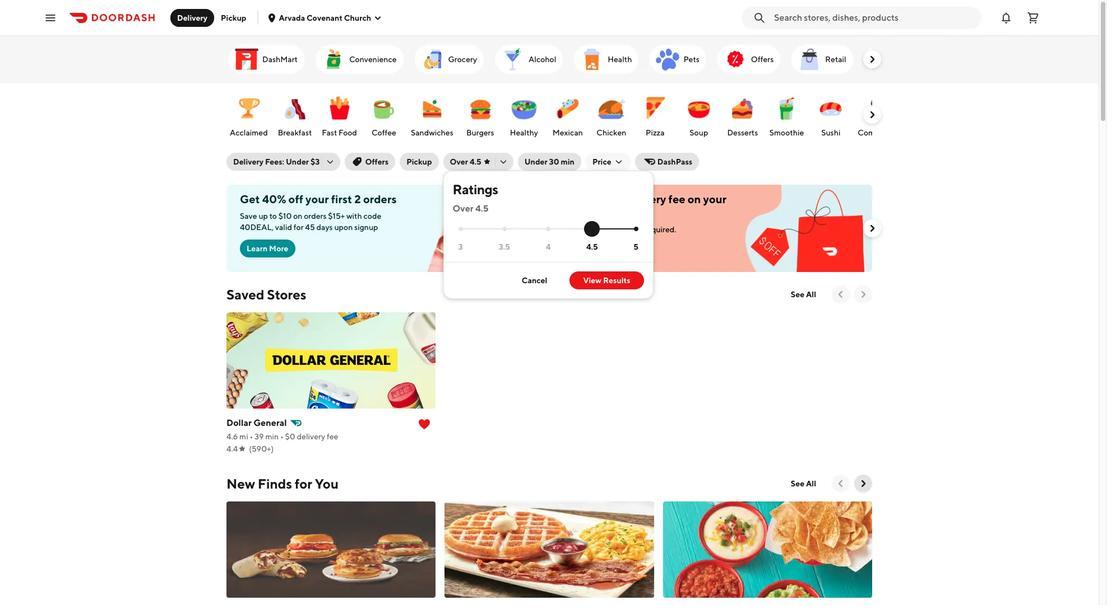 Task type: vqa. For each thing, say whether or not it's contained in the screenshot.
"code"
yes



Task type: locate. For each thing, give the bounding box(es) containing it.
see for saved stores
[[791, 290, 804, 299]]

previous button of carousel image for saved stores
[[835, 289, 846, 300]]

4.6 mi • 39 min • $​0 delivery fee
[[226, 433, 338, 442]]

3.5 stars and over image
[[502, 227, 507, 232]]

under left $3
[[286, 158, 309, 166]]

2 vertical spatial 4.5
[[586, 243, 598, 251]]

0 horizontal spatial more
[[269, 244, 288, 253]]

1 vertical spatial first
[[567, 206, 588, 219]]

on down dashpass
[[688, 193, 701, 206]]

3 stars and over image
[[458, 227, 463, 232]]

for inside save up to $10 on orders $15+ with code 40deal, valid for 45 days upon signup
[[294, 223, 304, 232]]

delivery inside enjoy a $0 delivery fee on your first order.
[[624, 193, 666, 206]]

first inside enjoy a $0 delivery fee on your first order.
[[567, 206, 588, 219]]

1 vertical spatial previous button of carousel image
[[835, 479, 846, 490]]

2 vertical spatial next button of carousel image
[[858, 479, 869, 490]]

coffee
[[372, 128, 396, 137]]

alcohol link
[[495, 45, 563, 74]]

over 4.5 button
[[443, 153, 513, 171]]

health image
[[579, 46, 606, 73]]

fast food
[[322, 128, 357, 137]]

1 vertical spatial all
[[806, 480, 816, 489]]

0 vertical spatial delivery
[[177, 13, 207, 22]]

food right the fast
[[339, 128, 357, 137]]

2 under from the left
[[524, 158, 547, 166]]

first down enjoy
[[567, 206, 588, 219]]

0 vertical spatial see all link
[[784, 286, 823, 304]]

• left $​0
[[280, 433, 284, 442]]

4.5 up ratings on the left of the page
[[470, 158, 481, 166]]

learn more button down the 40deal,
[[240, 240, 295, 258]]

1 vertical spatial see all link
[[784, 475, 823, 493]]

pickup button up dashmart image
[[214, 9, 253, 27]]

1 vertical spatial offers
[[365, 158, 389, 166]]

over 4.5 down ratings on the left of the page
[[453, 203, 489, 214]]

all
[[806, 290, 816, 299], [806, 480, 816, 489]]

fee up required.
[[668, 193, 685, 206]]

learn down subtotal
[[574, 247, 595, 256]]

convenience link
[[316, 45, 403, 74]]

cancel button
[[508, 272, 561, 290]]

convenience image
[[320, 46, 347, 73]]

learn for enjoy a $0 delivery fee on your first order.
[[574, 247, 595, 256]]

health
[[608, 55, 632, 64]]

subtotal
[[578, 225, 608, 234]]

1 vertical spatial min
[[265, 433, 279, 442]]

1 horizontal spatial first
[[567, 206, 588, 219]]

over
[[450, 158, 468, 166], [453, 203, 473, 214]]

new finds for you
[[226, 476, 339, 492]]

1 horizontal spatial more
[[596, 247, 616, 256]]

on inside save up to $10 on orders $15+ with code 40deal, valid for 45 days upon signup
[[293, 212, 302, 221]]

over up ratings on the left of the page
[[450, 158, 468, 166]]

save up to $10 on orders $15+ with code 40deal, valid for 45 days upon signup
[[240, 212, 381, 232]]

delivery
[[624, 193, 666, 206], [297, 433, 325, 442]]

0 horizontal spatial orders
[[304, 212, 327, 221]]

2 food from the left
[[890, 128, 908, 137]]

orders up 45
[[304, 212, 327, 221]]

min right 30
[[561, 158, 574, 166]]

0 vertical spatial over 4.5
[[450, 158, 481, 166]]

min
[[561, 158, 574, 166], [265, 433, 279, 442]]

1 horizontal spatial under
[[524, 158, 547, 166]]

$15+
[[328, 212, 345, 221]]

0 vertical spatial previous button of carousel image
[[835, 289, 846, 300]]

1 horizontal spatial food
[[890, 128, 908, 137]]

4.5 down ratings on the left of the page
[[475, 203, 489, 214]]

0 vertical spatial over
[[450, 158, 468, 166]]

1 vertical spatial see
[[791, 480, 804, 489]]

food right the comfort
[[890, 128, 908, 137]]

dashpass
[[657, 158, 692, 166]]

1 vertical spatial pickup
[[406, 158, 432, 166]]

delivery right $​0
[[297, 433, 325, 442]]

minimum
[[609, 225, 643, 234]]

1 horizontal spatial learn
[[574, 247, 595, 256]]

0 vertical spatial all
[[806, 290, 816, 299]]

next button of carousel image
[[867, 54, 878, 65], [867, 109, 878, 121]]

over 4.5 up ratings on the left of the page
[[450, 158, 481, 166]]

1 vertical spatial pickup button
[[400, 153, 439, 171]]

4 stars and over image
[[546, 227, 550, 232]]

offers
[[751, 55, 774, 64], [365, 158, 389, 166]]

first left 2
[[331, 193, 352, 206]]

1 horizontal spatial delivery
[[624, 193, 666, 206]]

0 vertical spatial min
[[561, 158, 574, 166]]

2
[[354, 193, 361, 206]]

next button of carousel image right retail
[[867, 54, 878, 65]]

comfort
[[858, 128, 888, 137]]

days
[[316, 223, 333, 232]]

alcohol
[[529, 55, 556, 64]]

offers link
[[717, 45, 780, 74]]

church
[[344, 13, 371, 22]]

3
[[458, 243, 463, 251]]

delivery for delivery
[[177, 13, 207, 22]]

see for new finds for you
[[791, 480, 804, 489]]

previous button of carousel image
[[835, 289, 846, 300], [835, 479, 846, 490]]

1 vertical spatial orders
[[304, 212, 327, 221]]

arvada covenant church
[[279, 13, 371, 22]]

0 vertical spatial 4.5
[[470, 158, 481, 166]]

$​0
[[285, 433, 295, 442]]

1 see all from the top
[[791, 290, 816, 299]]

save
[[240, 212, 257, 221]]

1 previous button of carousel image from the top
[[835, 289, 846, 300]]

pickup right delivery button
[[221, 13, 246, 22]]

min right the 39
[[265, 433, 279, 442]]

offers down coffee at the top left of page
[[365, 158, 389, 166]]

0 horizontal spatial delivery
[[297, 433, 325, 442]]

4.5 down subtotal
[[586, 243, 598, 251]]

price button
[[586, 153, 630, 171]]

under left 30
[[524, 158, 547, 166]]

on right $10
[[293, 212, 302, 221]]

1 vertical spatial next button of carousel image
[[858, 289, 869, 300]]

0 horizontal spatial on
[[293, 212, 302, 221]]

0 horizontal spatial your
[[306, 193, 329, 206]]

1 horizontal spatial on
[[688, 193, 701, 206]]

dollar general
[[226, 418, 287, 429]]

1 food from the left
[[339, 128, 357, 137]]

• right mi on the left bottom of page
[[250, 433, 253, 442]]

learn for get 40% off your first 2 orders
[[247, 244, 268, 253]]

see all link for new finds for you
[[784, 475, 823, 493]]

pizza
[[646, 128, 665, 137]]

learn more button for 40%
[[240, 240, 295, 258]]

0 vertical spatial next button of carousel image
[[867, 54, 878, 65]]

learn more for 40%
[[247, 244, 288, 253]]

fees:
[[265, 158, 284, 166]]

1 vertical spatial on
[[293, 212, 302, 221]]

1 horizontal spatial orders
[[363, 193, 397, 206]]

pickup button down "sandwiches"
[[400, 153, 439, 171]]

first
[[331, 193, 352, 206], [567, 206, 588, 219]]

0 horizontal spatial •
[[250, 433, 253, 442]]

stores
[[267, 287, 306, 303]]

your
[[306, 193, 329, 206], [703, 193, 727, 206]]

0 horizontal spatial learn more button
[[240, 240, 295, 258]]

1 horizontal spatial min
[[561, 158, 574, 166]]

1 vertical spatial see all
[[791, 480, 816, 489]]

0 horizontal spatial learn
[[247, 244, 268, 253]]

1 see from the top
[[791, 290, 804, 299]]

more down subtotal
[[596, 247, 616, 256]]

30
[[549, 158, 559, 166]]

next button of carousel image
[[867, 223, 878, 234], [858, 289, 869, 300], [858, 479, 869, 490]]

1 all from the top
[[806, 290, 816, 299]]

learn down the 40deal,
[[247, 244, 268, 253]]

0 items, open order cart image
[[1026, 11, 1040, 24]]

food
[[339, 128, 357, 137], [890, 128, 908, 137]]

0 horizontal spatial offers
[[365, 158, 389, 166]]

2 see all link from the top
[[784, 475, 823, 493]]

1 vertical spatial delivery
[[233, 158, 263, 166]]

2 see from the top
[[791, 480, 804, 489]]

learn more down subtotal
[[574, 247, 616, 256]]

1 vertical spatial delivery
[[297, 433, 325, 442]]

orders
[[363, 193, 397, 206], [304, 212, 327, 221]]

2 previous button of carousel image from the top
[[835, 479, 846, 490]]

comfort food
[[858, 128, 908, 137]]

learn more button down subtotal
[[567, 242, 623, 260]]

5 stars and over image
[[634, 227, 638, 232]]

see all for saved stores
[[791, 290, 816, 299]]

alcohol image
[[499, 46, 526, 73]]

sandwiches
[[411, 128, 453, 137]]

0 horizontal spatial food
[[339, 128, 357, 137]]

39
[[255, 433, 264, 442]]

1 vertical spatial over
[[453, 203, 473, 214]]

0 horizontal spatial under
[[286, 158, 309, 166]]

dashpass button
[[635, 153, 699, 171]]

pickup
[[221, 13, 246, 22], [406, 158, 432, 166]]

get 40% off your first 2 orders
[[240, 193, 397, 206]]

open menu image
[[44, 11, 57, 24]]

a
[[599, 193, 605, 206]]

valid
[[275, 223, 292, 232]]

0 horizontal spatial delivery
[[177, 13, 207, 22]]

1 your from the left
[[306, 193, 329, 206]]

1 horizontal spatial •
[[280, 433, 284, 442]]

learn more
[[247, 244, 288, 253], [574, 247, 616, 256]]

0 vertical spatial see
[[791, 290, 804, 299]]

0 horizontal spatial pickup
[[221, 13, 246, 22]]

pets
[[684, 55, 699, 64]]

4
[[546, 243, 551, 251]]

1 horizontal spatial your
[[703, 193, 727, 206]]

0 vertical spatial pickup
[[221, 13, 246, 22]]

under
[[286, 158, 309, 166], [524, 158, 547, 166]]

for left you
[[295, 476, 312, 492]]

1 next button of carousel image from the top
[[867, 54, 878, 65]]

1 vertical spatial fee
[[327, 433, 338, 442]]

delivery
[[177, 13, 207, 22], [233, 158, 263, 166]]

1 horizontal spatial learn more button
[[567, 242, 623, 260]]

0 vertical spatial delivery
[[624, 193, 666, 206]]

0 horizontal spatial learn more
[[247, 244, 288, 253]]

pickup down "sandwiches"
[[406, 158, 432, 166]]

next button of carousel image for saved stores
[[858, 289, 869, 300]]

learn more button
[[240, 240, 295, 258], [567, 242, 623, 260]]

to
[[269, 212, 277, 221]]

fee right $​0
[[327, 433, 338, 442]]

over up '3 stars and over' icon
[[453, 203, 473, 214]]

retail
[[825, 55, 846, 64]]

retail image
[[796, 46, 823, 73]]

0 vertical spatial on
[[688, 193, 701, 206]]

2 see all from the top
[[791, 480, 816, 489]]

0 horizontal spatial first
[[331, 193, 352, 206]]

learn more down the 40deal,
[[247, 244, 288, 253]]

arvada covenant church button
[[268, 13, 382, 22]]

with
[[346, 212, 362, 221]]

more for 40%
[[269, 244, 288, 253]]

offers right offers image
[[751, 55, 774, 64]]

over inside "button"
[[450, 158, 468, 166]]

for left 45
[[294, 223, 304, 232]]

off
[[288, 193, 303, 206]]

4.5
[[470, 158, 481, 166], [475, 203, 489, 214], [586, 243, 598, 251]]

previous button of carousel image for new finds for you
[[835, 479, 846, 490]]

0 vertical spatial fee
[[668, 193, 685, 206]]

under 30 min button
[[518, 153, 581, 171]]

click to remove this store from your saved list image
[[418, 418, 431, 432]]

0 vertical spatial orders
[[363, 193, 397, 206]]

1 horizontal spatial learn more
[[574, 247, 616, 256]]

learn
[[247, 244, 268, 253], [574, 247, 595, 256]]

acclaimed link
[[228, 89, 270, 141]]

1 horizontal spatial pickup button
[[400, 153, 439, 171]]

orders up code
[[363, 193, 397, 206]]

1 horizontal spatial delivery
[[233, 158, 263, 166]]

convenience
[[349, 55, 397, 64]]

see all link
[[784, 286, 823, 304], [784, 475, 823, 493]]

next button of carousel image up the comfort
[[867, 109, 878, 121]]

0 horizontal spatial pickup button
[[214, 9, 253, 27]]

finds
[[258, 476, 292, 492]]

4.6
[[226, 433, 238, 442]]

2 all from the top
[[806, 480, 816, 489]]

1 see all link from the top
[[784, 286, 823, 304]]

on inside enjoy a $0 delivery fee on your first order.
[[688, 193, 701, 206]]

1 horizontal spatial fee
[[668, 193, 685, 206]]

delivery right '$0'
[[624, 193, 666, 206]]

1 under from the left
[[286, 158, 309, 166]]

$0
[[608, 193, 622, 206]]

2 your from the left
[[703, 193, 727, 206]]

0 vertical spatial see all
[[791, 290, 816, 299]]

more down valid
[[269, 244, 288, 253]]

0 vertical spatial for
[[294, 223, 304, 232]]

1 vertical spatial over 4.5
[[453, 203, 489, 214]]

saved
[[226, 287, 264, 303]]

0 vertical spatial pickup button
[[214, 9, 253, 27]]

1 vertical spatial next button of carousel image
[[867, 109, 878, 121]]

•
[[250, 433, 253, 442], [280, 433, 284, 442]]

1 horizontal spatial offers
[[751, 55, 774, 64]]

fee
[[668, 193, 685, 206], [327, 433, 338, 442]]

delivery inside button
[[177, 13, 207, 22]]



Task type: describe. For each thing, give the bounding box(es) containing it.
code
[[363, 212, 381, 221]]

all for saved stores
[[806, 290, 816, 299]]

sushi
[[821, 128, 840, 137]]

price
[[592, 158, 611, 166]]

delivery for delivery fees: under $3
[[233, 158, 263, 166]]

orders inside save up to $10 on orders $15+ with code 40deal, valid for 45 days upon signup
[[304, 212, 327, 221]]

desserts
[[727, 128, 758, 137]]

view results button
[[570, 272, 644, 290]]

grocery link
[[415, 45, 484, 74]]

min inside button
[[561, 158, 574, 166]]

you
[[315, 476, 339, 492]]

ratings
[[453, 182, 498, 197]]

breakfast
[[278, 128, 312, 137]]

retail link
[[792, 45, 853, 74]]

view
[[583, 276, 602, 285]]

(590+)
[[249, 445, 274, 454]]

get
[[240, 193, 260, 206]]

catering image
[[869, 46, 896, 73]]

$10
[[278, 212, 292, 221]]

enjoy
[[567, 193, 597, 206]]

new finds for you link
[[226, 475, 339, 493]]

pets link
[[650, 45, 706, 74]]

40%
[[262, 193, 286, 206]]

chicken
[[597, 128, 626, 137]]

required.
[[644, 225, 676, 234]]

2 • from the left
[[280, 433, 284, 442]]

view results
[[583, 276, 630, 285]]

soup
[[690, 128, 708, 137]]

dashmart image
[[233, 46, 260, 73]]

notification bell image
[[999, 11, 1013, 24]]

mexican
[[553, 128, 583, 137]]

healthy
[[510, 128, 538, 137]]

up
[[259, 212, 268, 221]]

learn more for a
[[574, 247, 616, 256]]

$5
[[567, 225, 577, 234]]

saved stores link
[[226, 286, 306, 304]]

1 vertical spatial 4.5
[[475, 203, 489, 214]]

5
[[634, 243, 638, 251]]

delivery button
[[170, 9, 214, 27]]

4.4
[[226, 445, 238, 454]]

4.5 inside "button"
[[470, 158, 481, 166]]

40deal,
[[240, 223, 274, 232]]

enjoy a $0 delivery fee on your first order.
[[567, 193, 727, 219]]

upon
[[334, 223, 353, 232]]

general
[[253, 418, 287, 429]]

under 30 min
[[524, 158, 574, 166]]

burgers
[[466, 128, 494, 137]]

0 vertical spatial first
[[331, 193, 352, 206]]

$3
[[310, 158, 320, 166]]

45
[[305, 223, 315, 232]]

smoothie
[[770, 128, 804, 137]]

cancel
[[522, 276, 547, 285]]

fee inside enjoy a $0 delivery fee on your first order.
[[668, 193, 685, 206]]

2 next button of carousel image from the top
[[867, 109, 878, 121]]

food for fast food
[[339, 128, 357, 137]]

see all for new finds for you
[[791, 480, 816, 489]]

0 vertical spatial next button of carousel image
[[867, 223, 878, 234]]

fast
[[322, 128, 337, 137]]

0 horizontal spatial fee
[[327, 433, 338, 442]]

offers button
[[345, 153, 395, 171]]

saved stores
[[226, 287, 306, 303]]

Store search: begin typing to search for stores available on DoorDash text field
[[774, 11, 975, 24]]

results
[[603, 276, 630, 285]]

more for a
[[596, 247, 616, 256]]

1 • from the left
[[250, 433, 253, 442]]

learn more button for a
[[567, 242, 623, 260]]

acclaimed
[[230, 128, 268, 137]]

3.5
[[499, 243, 510, 251]]

order.
[[591, 206, 621, 219]]

1 vertical spatial for
[[295, 476, 312, 492]]

next button of carousel image for new finds for you
[[858, 479, 869, 490]]

food for comfort food
[[890, 128, 908, 137]]

all for new finds for you
[[806, 480, 816, 489]]

new
[[226, 476, 255, 492]]

offers image
[[722, 46, 749, 73]]

0 horizontal spatial min
[[265, 433, 279, 442]]

under inside button
[[524, 158, 547, 166]]

$5 subtotal minimum required.
[[567, 225, 676, 234]]

grocery
[[448, 55, 477, 64]]

0 vertical spatial offers
[[751, 55, 774, 64]]

pets image
[[654, 46, 681, 73]]

dollar
[[226, 418, 252, 429]]

arvada
[[279, 13, 305, 22]]

delivery fees: under $3
[[233, 158, 320, 166]]

grocery image
[[419, 46, 446, 73]]

your inside enjoy a $0 delivery fee on your first order.
[[703, 193, 727, 206]]

offers inside button
[[365, 158, 389, 166]]

over 4.5 inside "button"
[[450, 158, 481, 166]]

mi
[[239, 433, 248, 442]]

see all link for saved stores
[[784, 286, 823, 304]]

signup
[[354, 223, 378, 232]]

1 horizontal spatial pickup
[[406, 158, 432, 166]]



